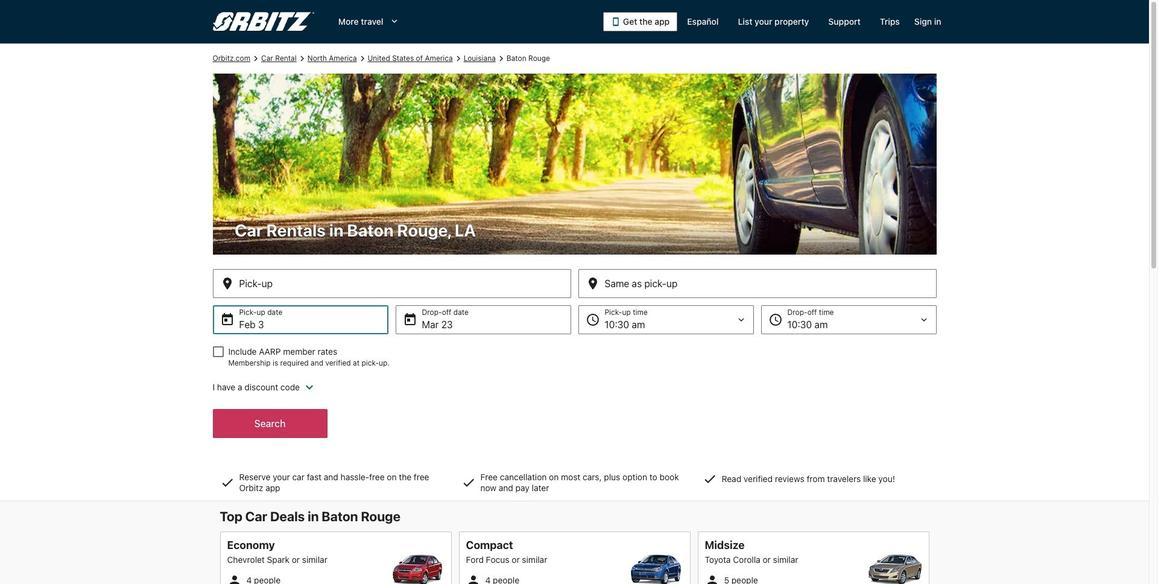 Task type: describe. For each thing, give the bounding box(es) containing it.
3 directional image from the left
[[357, 53, 368, 64]]

toyota corolla image
[[868, 555, 922, 584]]

download the app button image
[[611, 17, 621, 27]]

small image for the ford focus image
[[466, 573, 481, 584]]

ford focus image
[[629, 555, 683, 584]]

breadcrumbs region
[[0, 43, 1149, 501]]

4 directional image from the left
[[453, 53, 464, 64]]

orbitz logo image
[[213, 12, 314, 31]]

2 directional image from the left
[[297, 53, 308, 64]]



Task type: locate. For each thing, give the bounding box(es) containing it.
directional image
[[250, 53, 261, 64], [297, 53, 308, 64], [357, 53, 368, 64], [453, 53, 464, 64], [496, 53, 507, 64]]

small image for toyota corolla image
[[705, 573, 720, 584]]

1 horizontal spatial small image
[[705, 573, 720, 584]]

small image right the ford focus image
[[705, 573, 720, 584]]

2 small image from the left
[[705, 573, 720, 584]]

main content
[[0, 43, 1149, 584]]

5 directional image from the left
[[496, 53, 507, 64]]

small image
[[227, 573, 242, 584]]

small image
[[466, 573, 481, 584], [705, 573, 720, 584]]

0 horizontal spatial small image
[[466, 573, 481, 584]]

1 directional image from the left
[[250, 53, 261, 64]]

1 small image from the left
[[466, 573, 481, 584]]

small image right chevrolet spark image
[[466, 573, 481, 584]]

chevrolet spark image
[[390, 555, 444, 584]]



Task type: vqa. For each thing, say whether or not it's contained in the screenshot.
Español
no



